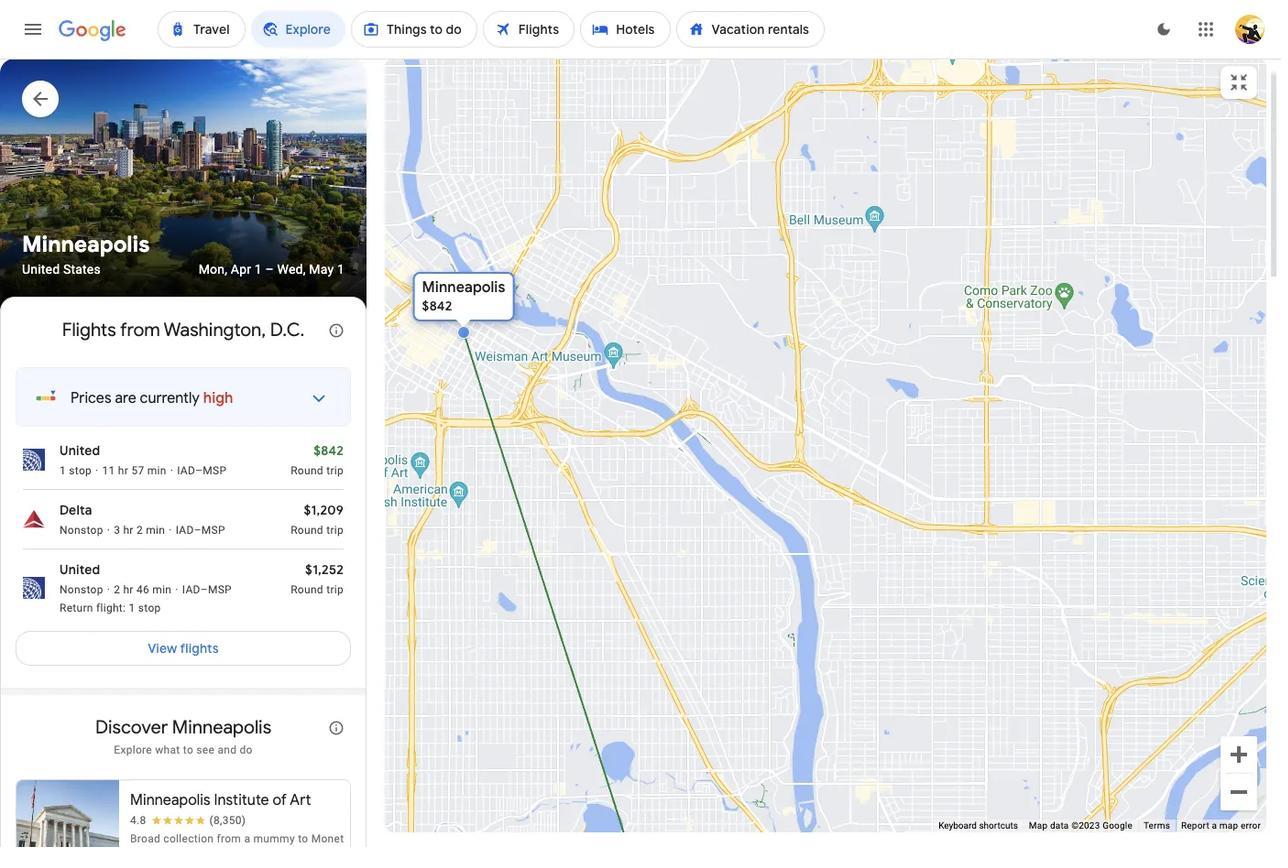 Task type: vqa. For each thing, say whether or not it's contained in the screenshot.
IAD related to Delta
yes



Task type: locate. For each thing, give the bounding box(es) containing it.
iad – msp up the flights
[[182, 583, 232, 596]]

collection
[[163, 833, 214, 846]]

explore
[[114, 744, 152, 757]]

minneapolis
[[22, 231, 150, 258], [422, 278, 505, 297], [172, 716, 271, 739], [130, 792, 211, 810]]

0 vertical spatial iad
[[177, 464, 195, 477]]

report a map error
[[1182, 821, 1261, 832]]

1
[[255, 262, 262, 276], [337, 262, 345, 276], [60, 464, 66, 477], [129, 602, 135, 615]]

1 right apr
[[255, 262, 262, 276]]

1 horizontal spatial to
[[298, 833, 308, 846]]

0 horizontal spatial a
[[244, 833, 250, 846]]

d.c.
[[270, 319, 305, 341]]

1 horizontal spatial stop
[[138, 602, 161, 615]]

united states
[[22, 262, 101, 276]]

from right flights
[[120, 319, 160, 341]]

1 vertical spatial iad
[[176, 524, 194, 537]]

2 vertical spatial united
[[60, 561, 100, 578]]

minneapolis up 4.8 out of 5 stars from 8,350 reviews image in the bottom left of the page
[[130, 792, 211, 810]]

0 horizontal spatial stop
[[69, 464, 92, 477]]

round
[[291, 464, 323, 477], [291, 524, 323, 537], [291, 583, 323, 596]]

round down the 1252 us dollars text box
[[291, 583, 323, 596]]

round inside $1,252 round trip
[[291, 583, 323, 596]]

minneapolis up states
[[22, 231, 150, 258]]

united up 1 stop
[[60, 442, 100, 459]]

1 vertical spatial nonstop
[[60, 583, 103, 596]]

2 up flight:
[[114, 583, 120, 596]]

1 round from the top
[[291, 464, 323, 477]]

1 vertical spatial about these results image
[[314, 706, 358, 750]]

delta
[[60, 502, 92, 518]]

minneapolis inside 'map' region
[[422, 278, 505, 297]]

iad for united
[[177, 464, 195, 477]]

 image up return flight: 1 stop
[[107, 583, 110, 597]]

see
[[196, 744, 215, 757]]

english (united states)
[[80, 818, 217, 834]]

1 horizontal spatial $842
[[422, 297, 452, 314]]

united up return
[[60, 561, 100, 578]]

2 nonstop from the top
[[60, 583, 103, 596]]

round inside $1,209 round trip
[[291, 524, 323, 537]]

$842
[[422, 297, 452, 314], [314, 442, 344, 459]]

navigate back image
[[22, 81, 59, 117]]

from
[[120, 319, 160, 341], [217, 833, 241, 846]]

1 vertical spatial msp
[[202, 524, 225, 537]]

map
[[1220, 821, 1239, 832]]

are
[[115, 389, 136, 407]]

hr right 3
[[123, 524, 134, 537]]

– right 3 hr 2 min
[[194, 524, 202, 537]]

2 round from the top
[[291, 524, 323, 537]]

0 vertical spatial min
[[147, 464, 167, 477]]

1 vertical spatial  image
[[107, 583, 110, 597]]

round down 842 us dollars text field
[[291, 464, 323, 477]]

mon,
[[199, 262, 227, 276]]

hr left 46
[[123, 583, 134, 596]]

delta image
[[23, 508, 45, 530]]

min right 57
[[147, 464, 167, 477]]

trip
[[326, 464, 344, 477], [326, 524, 344, 537], [326, 583, 344, 596]]

1 vertical spatial united
[[60, 442, 100, 459]]

1 horizontal spatial from
[[217, 833, 241, 846]]

2 hr 46 min
[[114, 583, 172, 596]]

a
[[1212, 821, 1218, 832], [244, 833, 250, 846]]

0 vertical spatial from
[[120, 319, 160, 341]]

to left monet
[[298, 833, 308, 846]]

terms
[[1144, 821, 1171, 832]]

trip for $1,209
[[326, 524, 344, 537]]

states)
[[174, 818, 217, 834]]

minneapolis up $842 text box
[[422, 278, 505, 297]]

2 vertical spatial min
[[152, 583, 172, 596]]

iad – msp right 3 hr 2 min
[[176, 524, 225, 537]]

1 vertical spatial $842
[[314, 442, 344, 459]]

trip inside $1,252 round trip
[[326, 583, 344, 596]]

map
[[1029, 821, 1048, 832]]

1 vertical spatial trip
[[326, 524, 344, 537]]

0 horizontal spatial from
[[120, 319, 160, 341]]

iad right 46
[[182, 583, 200, 596]]

stop
[[69, 464, 92, 477], [138, 602, 161, 615]]

min for 11 hr 57 min
[[147, 464, 167, 477]]

min right 3
[[146, 524, 165, 537]]

0 horizontal spatial $842
[[314, 442, 344, 459]]

 image
[[107, 523, 110, 538]]

minneapolis institute of art
[[130, 792, 311, 810]]

hr
[[118, 464, 128, 477], [123, 524, 134, 537], [123, 583, 134, 596]]

1 vertical spatial round
[[291, 524, 323, 537]]

0 vertical spatial united
[[22, 262, 60, 276]]

0 vertical spatial about these results image
[[314, 308, 358, 352]]

a left 'map'
[[1212, 821, 1218, 832]]

1 nonstop from the top
[[60, 524, 103, 537]]

trip for $1,252
[[326, 583, 344, 596]]

iad right 3 hr 2 min
[[176, 524, 194, 537]]

iad – msp
[[177, 464, 227, 477], [176, 524, 225, 537], [182, 583, 232, 596]]

flights from washington, d.c.
[[62, 319, 305, 341]]

2 vertical spatial msp
[[208, 583, 232, 596]]

 image
[[170, 463, 173, 478], [107, 583, 110, 597]]

min for 2 hr 46 min
[[152, 583, 172, 596]]

united image
[[23, 449, 45, 471]]

0 vertical spatial  image
[[170, 463, 173, 478]]

iad
[[177, 464, 195, 477], [176, 524, 194, 537], [182, 583, 200, 596]]

1 right united image
[[60, 464, 66, 477]]

trip down the 1252 us dollars text box
[[326, 583, 344, 596]]

2 vertical spatial round
[[291, 583, 323, 596]]

msp for $842
[[203, 464, 227, 477]]

 image right 57
[[170, 463, 173, 478]]

1 trip from the top
[[326, 464, 344, 477]]

1 vertical spatial to
[[298, 833, 308, 846]]

google
[[1103, 821, 1133, 832]]

trip down the "$1,209"
[[326, 524, 344, 537]]

1 vertical spatial a
[[244, 833, 250, 846]]

0 vertical spatial round
[[291, 464, 323, 477]]

– left wed,
[[265, 262, 274, 276]]

3 round from the top
[[291, 583, 323, 596]]

iad right 57
[[177, 464, 195, 477]]

prices
[[71, 389, 112, 407]]

united image
[[23, 577, 45, 599]]

0 vertical spatial iad – msp
[[177, 464, 227, 477]]

1 about these results image from the top
[[314, 308, 358, 352]]

discover
[[95, 716, 168, 739]]

1 horizontal spatial a
[[1212, 821, 1218, 832]]

1 horizontal spatial  image
[[170, 463, 173, 478]]

46
[[137, 583, 149, 596]]

map data ©2023 google
[[1029, 821, 1133, 832]]

united
[[22, 262, 60, 276], [60, 442, 100, 459], [60, 561, 100, 578]]

trip inside $842 round trip
[[326, 464, 344, 477]]

1 right may
[[337, 262, 345, 276]]

msp right 3 hr 2 min
[[202, 524, 225, 537]]

1252 US dollars text field
[[305, 561, 344, 578]]

high
[[203, 389, 233, 407]]

to left see
[[183, 744, 193, 757]]

2 vertical spatial trip
[[326, 583, 344, 596]]

loading results progress bar
[[0, 59, 1282, 62]]

round inside $842 round trip
[[291, 464, 323, 477]]

1 vertical spatial 2
[[114, 583, 120, 596]]

min right 46
[[152, 583, 172, 596]]

nonstop up return
[[60, 583, 103, 596]]

trip inside $1,209 round trip
[[326, 524, 344, 537]]

0 vertical spatial msp
[[203, 464, 227, 477]]

$1,209
[[304, 502, 344, 518]]

usd
[[281, 818, 307, 834]]

flights
[[180, 640, 219, 657]]

$1,209 round trip
[[291, 502, 344, 537]]

0 vertical spatial a
[[1212, 821, 1218, 832]]

1 horizontal spatial 2
[[137, 524, 143, 537]]

2
[[137, 524, 143, 537], [114, 583, 120, 596]]

0 vertical spatial $842
[[422, 297, 452, 314]]

english (united states) button
[[45, 811, 231, 841]]

trip down 842 us dollars text field
[[326, 464, 344, 477]]

stop down 46
[[138, 602, 161, 615]]

$1,252 round trip
[[291, 561, 344, 596]]

minneapolis up 'and'
[[172, 716, 271, 739]]

2 vertical spatial hr
[[123, 583, 134, 596]]

min
[[147, 464, 167, 477], [146, 524, 165, 537], [152, 583, 172, 596]]

0 vertical spatial nonstop
[[60, 524, 103, 537]]

0 vertical spatial trip
[[326, 464, 344, 477]]

from down (8,350)
[[217, 833, 241, 846]]

to
[[183, 744, 193, 757], [298, 833, 308, 846]]

institute
[[214, 792, 269, 810]]

1 vertical spatial hr
[[123, 524, 134, 537]]

0 vertical spatial hr
[[118, 464, 128, 477]]

2 vertical spatial iad
[[182, 583, 200, 596]]

$842 inside the minneapolis $842
[[422, 297, 452, 314]]

nonstop down delta
[[60, 524, 103, 537]]

stop left 11 on the left bottom
[[69, 464, 92, 477]]

explore what to see and do
[[114, 744, 253, 757]]

mon, apr 1 – wed, may 1
[[199, 262, 345, 276]]

3 trip from the top
[[326, 583, 344, 596]]

minneapolis $842
[[422, 278, 505, 314]]

round down 1209 us dollars text box
[[291, 524, 323, 537]]

iad – msp right 57
[[177, 464, 227, 477]]

nonstop for 3 hr 2 min
[[60, 524, 103, 537]]

msp
[[203, 464, 227, 477], [202, 524, 225, 537], [208, 583, 232, 596]]

united left states
[[22, 262, 60, 276]]

a down (8,350)
[[244, 833, 250, 846]]

0 vertical spatial to
[[183, 744, 193, 757]]

flights
[[62, 319, 116, 341]]

msp for $1,209
[[202, 524, 225, 537]]

flight:
[[96, 602, 126, 615]]

msp up the flights
[[208, 583, 232, 596]]

2 right 3
[[137, 524, 143, 537]]

monet
[[311, 833, 344, 846]]

1 vertical spatial iad – msp
[[176, 524, 225, 537]]

–
[[265, 262, 274, 276], [195, 464, 203, 477], [194, 524, 202, 537], [200, 583, 208, 596]]

1 vertical spatial from
[[217, 833, 241, 846]]

about these results image
[[314, 308, 358, 352], [314, 706, 358, 750]]

0 horizontal spatial 2
[[114, 583, 120, 596]]

1 vertical spatial min
[[146, 524, 165, 537]]

states
[[63, 262, 101, 276]]

1 vertical spatial stop
[[138, 602, 161, 615]]

hr left 57
[[118, 464, 128, 477]]

2 trip from the top
[[326, 524, 344, 537]]

view smaller map image
[[1228, 72, 1250, 94]]

nonstop
[[60, 524, 103, 537], [60, 583, 103, 596]]

wed,
[[277, 262, 306, 276]]

msp down high
[[203, 464, 227, 477]]

report a map error link
[[1182, 821, 1261, 832]]

view
[[148, 640, 177, 657]]



Task type: describe. For each thing, give the bounding box(es) containing it.
what
[[155, 744, 180, 757]]

keyboard
[[939, 821, 977, 832]]

min for 3 hr 2 min
[[146, 524, 165, 537]]

iad – msp for delta
[[176, 524, 225, 537]]

usd button
[[246, 811, 321, 841]]

currently
[[140, 389, 200, 407]]

broad collection from a mummy to monet
[[130, 833, 344, 846]]

iad for delta
[[176, 524, 194, 537]]

keyboard shortcuts
[[939, 821, 1018, 832]]

$1,252
[[305, 561, 344, 578]]

washington,
[[164, 319, 266, 341]]

57
[[131, 464, 144, 477]]

do
[[240, 744, 253, 757]]

apr
[[231, 262, 251, 276]]

nonstop for 2 hr 46 min
[[60, 583, 103, 596]]

2 vertical spatial iad – msp
[[182, 583, 232, 596]]

united for $842
[[60, 442, 100, 459]]

4.8 out of 5 stars from 8,350 reviews image
[[130, 814, 246, 828]]

3 hr 2 min
[[114, 524, 165, 537]]

4.8
[[130, 814, 146, 827]]

round for $842
[[291, 464, 323, 477]]

map region
[[299, 0, 1282, 848]]

11 hr 57 min
[[102, 464, 167, 477]]

3
[[114, 524, 120, 537]]

round for $1,209
[[291, 524, 323, 537]]

1209 US dollars text field
[[304, 502, 344, 518]]

842 US dollars text field
[[314, 442, 344, 459]]

minneapolis for minneapolis institute of art
[[130, 792, 211, 810]]

minneapolis for minneapolis
[[22, 231, 150, 258]]

hr for 57
[[118, 464, 128, 477]]

may
[[309, 262, 334, 276]]

terms link
[[1144, 821, 1171, 832]]

and
[[218, 744, 237, 757]]

(united
[[127, 818, 171, 834]]

discover minneapolis
[[95, 716, 271, 739]]

change appearance image
[[1142, 7, 1186, 51]]

art
[[290, 792, 311, 810]]

shortcuts
[[979, 821, 1018, 832]]

english
[[80, 818, 124, 834]]

0 horizontal spatial to
[[183, 744, 193, 757]]

1 right flight:
[[129, 602, 135, 615]]

of
[[273, 792, 287, 810]]

(8,350)
[[210, 814, 246, 827]]

iad – msp for united
[[177, 464, 227, 477]]

$842 round trip
[[291, 442, 344, 477]]

1 stop
[[60, 464, 92, 477]]

– right 57
[[195, 464, 203, 477]]

keyboard shortcuts button
[[939, 821, 1018, 833]]

view flights
[[148, 640, 219, 657]]

hr for 2
[[123, 524, 134, 537]]

mummy
[[253, 833, 295, 846]]

return
[[60, 602, 93, 615]]

842 US dollars text field
[[422, 297, 452, 314]]

hr for 46
[[123, 583, 134, 596]]

error
[[1241, 821, 1261, 832]]

$842 inside $842 round trip
[[314, 442, 344, 459]]

prices are currently high
[[71, 389, 233, 407]]

0 horizontal spatial  image
[[107, 583, 110, 597]]

2 about these results image from the top
[[314, 706, 358, 750]]

0 vertical spatial 2
[[137, 524, 143, 537]]

©2023
[[1072, 821, 1100, 832]]

11
[[102, 464, 115, 477]]

0 vertical spatial stop
[[69, 464, 92, 477]]

return flight: 1 stop
[[60, 602, 161, 615]]

united for $1,252
[[60, 561, 100, 578]]

more details image
[[297, 376, 341, 420]]

trip for $842
[[326, 464, 344, 477]]

main menu image
[[22, 18, 44, 40]]

round for $1,252
[[291, 583, 323, 596]]

minneapolis for minneapolis $842
[[422, 278, 505, 297]]

– up the flights
[[200, 583, 208, 596]]

broad
[[130, 833, 160, 846]]

data
[[1050, 821, 1069, 832]]

report
[[1182, 821, 1210, 832]]



